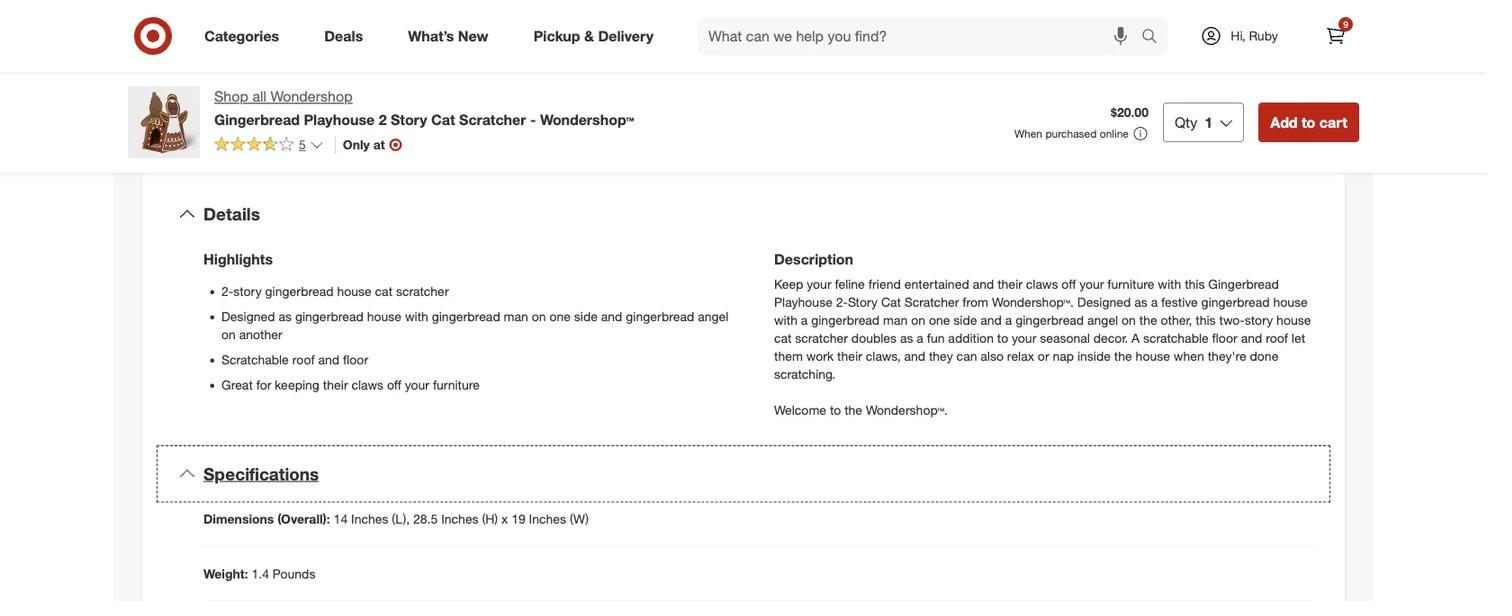 Task type: locate. For each thing, give the bounding box(es) containing it.
story inside the keep your feline friend entertained and their claws off your furniture with this gingerbread playhouse 2-story cat scratcher from wondershop™. designed as a festive gingerbread house with a gingerbread man on one side and a gingerbread angel on the other, this two-story house cat scratcher doubles as a fun addition to your seasonal decor. a scratchable floor and roof let them work their claws, and they can also relax or nap inside the house when they're done scratching.
[[1245, 312, 1274, 328]]

one
[[550, 309, 571, 325], [929, 312, 951, 328]]

designed
[[1078, 294, 1132, 310], [222, 309, 275, 325]]

0 horizontal spatial inches
[[351, 511, 389, 527]]

add to cart
[[1271, 113, 1348, 131]]

addition
[[949, 330, 994, 346]]

as up a
[[1135, 294, 1148, 310]]

shop
[[214, 88, 249, 105]]

0 vertical spatial wondershop™.
[[993, 294, 1074, 310]]

-
[[530, 111, 536, 128]]

man inside the 'designed as gingerbread house with gingerbread man on one side and gingerbread angel on another'
[[504, 309, 529, 325]]

2 horizontal spatial as
[[1135, 294, 1148, 310]]

other,
[[1161, 312, 1193, 328]]

1 horizontal spatial floor
[[1213, 330, 1238, 346]]

1 vertical spatial furniture
[[433, 377, 480, 393]]

1 horizontal spatial scratcher
[[905, 294, 960, 310]]

a
[[1152, 294, 1159, 310], [801, 312, 808, 328], [1006, 312, 1013, 328], [917, 330, 924, 346]]

2 vertical spatial their
[[323, 377, 348, 393]]

claws,
[[866, 348, 901, 364]]

0 horizontal spatial man
[[504, 309, 529, 325]]

seasonal
[[1040, 330, 1091, 346]]

2- down feline
[[837, 294, 848, 310]]

2- down highlights
[[222, 284, 233, 299]]

0 horizontal spatial cat
[[432, 111, 455, 128]]

wondershop
[[271, 88, 353, 105]]

0 horizontal spatial gingerbread
[[214, 111, 300, 128]]

story inside the keep your feline friend entertained and their claws off your furniture with this gingerbread playhouse 2-story cat scratcher from wondershop™. designed as a festive gingerbread house with a gingerbread man on one side and a gingerbread angel on the other, this two-story house cat scratcher doubles as a fun addition to your seasonal decor. a scratchable floor and roof let them work their claws, and they can also relax or nap inside the house when they're done scratching.
[[848, 294, 878, 310]]

cat
[[375, 284, 393, 299], [775, 330, 792, 346]]

2 horizontal spatial the
[[1140, 312, 1158, 328]]

story up done
[[1245, 312, 1274, 328]]

0 vertical spatial gingerbread
[[214, 111, 300, 128]]

delivery
[[598, 27, 654, 45]]

this
[[1185, 276, 1206, 292], [1196, 312, 1216, 328]]

1 horizontal spatial off
[[1062, 276, 1077, 292]]

0 vertical spatial scratcher
[[459, 111, 526, 128]]

show more images
[[363, 59, 487, 76]]

0 horizontal spatial floor
[[343, 352, 368, 368]]

scratcher up work
[[796, 330, 848, 346]]

0 horizontal spatial side
[[574, 309, 598, 325]]

1 horizontal spatial cat
[[775, 330, 792, 346]]

add to cart button
[[1259, 103, 1360, 142]]

side
[[574, 309, 598, 325], [954, 312, 978, 328]]

story down highlights
[[233, 284, 262, 299]]

as left fun
[[901, 330, 914, 346]]

0 vertical spatial their
[[998, 276, 1023, 292]]

cat inside the keep your feline friend entertained and their claws off your furniture with this gingerbread playhouse 2-story cat scratcher from wondershop™. designed as a festive gingerbread house with a gingerbread man on one side and a gingerbread angel on the other, this two-story house cat scratcher doubles as a fun addition to your seasonal decor. a scratchable floor and roof let them work their claws, and they can also relax or nap inside the house when they're done scratching.
[[882, 294, 901, 310]]

when
[[1015, 127, 1043, 141]]

relax
[[1008, 348, 1035, 364]]

show
[[363, 59, 399, 76]]

designed inside the keep your feline friend entertained and their claws off your furniture with this gingerbread playhouse 2-story cat scratcher from wondershop™. designed as a festive gingerbread house with a gingerbread man on one side and a gingerbread angel on the other, this two-story house cat scratcher doubles as a fun addition to your seasonal decor. a scratchable floor and roof let them work their claws, and they can also relax or nap inside the house when they're done scratching.
[[1078, 294, 1132, 310]]

roof up keeping
[[292, 352, 315, 368]]

(w)
[[570, 511, 589, 527]]

roof
[[1267, 330, 1289, 346], [292, 352, 315, 368]]

1 vertical spatial playhouse
[[775, 294, 833, 310]]

scratcher down 'entertained'
[[905, 294, 960, 310]]

furniture
[[1108, 276, 1155, 292], [433, 377, 480, 393]]

1 vertical spatial claws
[[352, 377, 384, 393]]

1 horizontal spatial playhouse
[[775, 294, 833, 310]]

cat down friend
[[882, 294, 901, 310]]

wondershop™.
[[993, 294, 1074, 310], [866, 402, 948, 418]]

images
[[441, 59, 487, 76]]

side inside the 'designed as gingerbread house with gingerbread man on one side and gingerbread angel on another'
[[574, 309, 598, 325]]

details button
[[157, 186, 1331, 243]]

1.4
[[252, 566, 269, 582]]

with up festive
[[1159, 276, 1182, 292]]

cat inside shop all wondershop gingerbread playhouse 2 story cat scratcher - wondershop™
[[432, 111, 455, 128]]

when purchased online
[[1015, 127, 1129, 141]]

0 vertical spatial off
[[1062, 276, 1077, 292]]

1 horizontal spatial angel
[[1088, 312, 1119, 328]]

to inside button
[[1302, 113, 1316, 131]]

2 vertical spatial to
[[830, 402, 842, 418]]

1 horizontal spatial designed
[[1078, 294, 1132, 310]]

wondershop™. up seasonal
[[993, 294, 1074, 310]]

floor up they're
[[1213, 330, 1238, 346]]

your up 'relax'
[[1012, 330, 1037, 346]]

1 horizontal spatial wondershop™.
[[993, 294, 1074, 310]]

gingerbread down the all
[[214, 111, 300, 128]]

1 vertical spatial to
[[998, 330, 1009, 346]]

1 horizontal spatial scratcher
[[796, 330, 848, 346]]

roof inside the keep your feline friend entertained and their claws off your furniture with this gingerbread playhouse 2-story cat scratcher from wondershop™. designed as a festive gingerbread house with a gingerbread man on one side and a gingerbread angel on the other, this two-story house cat scratcher doubles as a fun addition to your seasonal decor. a scratchable floor and roof let them work their claws, and they can also relax or nap inside the house when they're done scratching.
[[1267, 330, 1289, 346]]

2- inside the keep your feline friend entertained and their claws off your furniture with this gingerbread playhouse 2-story cat scratcher from wondershop™. designed as a festive gingerbread house with a gingerbread man on one side and a gingerbread angel on the other, this two-story house cat scratcher doubles as a fun addition to your seasonal decor. a scratchable floor and roof let them work their claws, and they can also relax or nap inside the house when they're done scratching.
[[837, 294, 848, 310]]

0 vertical spatial playhouse
[[304, 111, 375, 128]]

1 horizontal spatial side
[[954, 312, 978, 328]]

as inside the 'designed as gingerbread house with gingerbread man on one side and gingerbread angel on another'
[[279, 309, 292, 325]]

1 horizontal spatial furniture
[[1108, 276, 1155, 292]]

5 link
[[214, 136, 324, 157]]

dimensions
[[204, 511, 274, 527]]

your
[[807, 276, 832, 292], [1080, 276, 1105, 292], [1012, 330, 1037, 346], [405, 377, 430, 393]]

0 horizontal spatial story
[[233, 284, 262, 299]]

gingerbread up two-
[[1209, 276, 1280, 292]]

done
[[1251, 348, 1279, 364]]

decor.
[[1094, 330, 1129, 346]]

wondershop™. down claws,
[[866, 402, 948, 418]]

story
[[233, 284, 262, 299], [1245, 312, 1274, 328]]

1 vertical spatial gingerbread
[[1209, 276, 1280, 292]]

to right add
[[1302, 113, 1316, 131]]

0 vertical spatial story
[[391, 111, 428, 128]]

floor up great for keeping their claws off your furniture
[[343, 352, 368, 368]]

their up 'relax'
[[998, 276, 1023, 292]]

1 horizontal spatial claws
[[1027, 276, 1059, 292]]

What can we help you find? suggestions appear below search field
[[698, 16, 1147, 56]]

categories
[[204, 27, 279, 45]]

great for keeping their claws off your furniture
[[222, 377, 480, 393]]

0 vertical spatial cat
[[375, 284, 393, 299]]

from
[[963, 294, 989, 310]]

1 horizontal spatial story
[[1245, 312, 1274, 328]]

ruby
[[1250, 28, 1279, 44]]

cat down show more images button
[[432, 111, 455, 128]]

feline
[[835, 276, 865, 292]]

also
[[981, 348, 1004, 364]]

details
[[204, 204, 260, 224]]

designed up another
[[222, 309, 275, 325]]

to
[[1302, 113, 1316, 131], [998, 330, 1009, 346], [830, 402, 842, 418]]

their right work
[[838, 348, 863, 364]]

1 horizontal spatial inches
[[441, 511, 479, 527]]

0 horizontal spatial story
[[391, 111, 428, 128]]

28.5
[[413, 511, 438, 527]]

keep your feline friend entertained and their claws off your furniture with this gingerbread playhouse 2-story cat scratcher from wondershop™. designed as a festive gingerbread house with a gingerbread man on one side and a gingerbread angel on the other, this two-story house cat scratcher doubles as a fun addition to your seasonal decor. a scratchable floor and roof let them work their claws, and they can also relax or nap inside the house when they're done scratching.
[[775, 276, 1312, 382]]

claws right keeping
[[352, 377, 384, 393]]

2 horizontal spatial to
[[1302, 113, 1316, 131]]

0 horizontal spatial scratcher
[[459, 111, 526, 128]]

1 vertical spatial the
[[1115, 348, 1133, 364]]

1 horizontal spatial story
[[848, 294, 878, 310]]

scratchable
[[222, 352, 289, 368]]

inches
[[351, 511, 389, 527], [441, 511, 479, 527], [529, 511, 567, 527]]

keep
[[775, 276, 804, 292]]

gingerbread
[[265, 284, 334, 299], [1202, 294, 1271, 310], [295, 309, 364, 325], [432, 309, 501, 325], [626, 309, 695, 325], [812, 312, 880, 328], [1016, 312, 1085, 328]]

story
[[391, 111, 428, 128], [848, 294, 878, 310]]

man inside the keep your feline friend entertained and their claws off your furniture with this gingerbread playhouse 2-story cat scratcher from wondershop™. designed as a festive gingerbread house with a gingerbread man on one side and a gingerbread angel on the other, this two-story house cat scratcher doubles as a fun addition to your seasonal decor. a scratchable floor and roof let them work their claws, and they can also relax or nap inside the house when they're done scratching.
[[884, 312, 908, 328]]

playhouse up only in the left of the page
[[304, 111, 375, 128]]

0 vertical spatial the
[[1140, 312, 1158, 328]]

scratcher inside the keep your feline friend entertained and their claws off your furniture with this gingerbread playhouse 2-story cat scratcher from wondershop™. designed as a festive gingerbread house with a gingerbread man on one side and a gingerbread angel on the other, this two-story house cat scratcher doubles as a fun addition to your seasonal decor. a scratchable floor and roof let them work their claws, and they can also relax or nap inside the house when they're done scratching.
[[905, 294, 960, 310]]

with down 2-story gingerbread house cat scratcher
[[405, 309, 429, 325]]

furniture up a
[[1108, 276, 1155, 292]]

pounds
[[273, 566, 316, 582]]

a up 'relax'
[[1006, 312, 1013, 328]]

angel inside the 'designed as gingerbread house with gingerbread man on one side and gingerbread angel on another'
[[698, 309, 729, 325]]

new
[[458, 27, 489, 45]]

all
[[253, 88, 267, 105]]

this up festive
[[1185, 276, 1206, 292]]

a left fun
[[917, 330, 924, 346]]

0 vertical spatial this
[[1185, 276, 1206, 292]]

playhouse inside the keep your feline friend entertained and their claws off your furniture with this gingerbread playhouse 2-story cat scratcher from wondershop™. designed as a festive gingerbread house with a gingerbread man on one side and a gingerbread angel on the other, this two-story house cat scratcher doubles as a fun addition to your seasonal decor. a scratchable floor and roof let them work their claws, and they can also relax or nap inside the house when they're done scratching.
[[775, 294, 833, 310]]

hi,
[[1232, 28, 1246, 44]]

the down a
[[1115, 348, 1133, 364]]

1 horizontal spatial the
[[1115, 348, 1133, 364]]

0 horizontal spatial as
[[279, 309, 292, 325]]

1 vertical spatial story
[[1245, 312, 1274, 328]]

inches right 14
[[351, 511, 389, 527]]

the up a
[[1140, 312, 1158, 328]]

1 horizontal spatial cat
[[882, 294, 901, 310]]

1 vertical spatial this
[[1196, 312, 1216, 328]]

scratcher up the 'designed as gingerbread house with gingerbread man on one side and gingerbread angel on another'
[[396, 284, 449, 299]]

1 horizontal spatial with
[[775, 312, 798, 328]]

to for welcome to the wondershop™.
[[830, 402, 842, 418]]

0 vertical spatial scratcher
[[396, 284, 449, 299]]

0 horizontal spatial designed
[[222, 309, 275, 325]]

gingerbread inside shop all wondershop gingerbread playhouse 2 story cat scratcher - wondershop™
[[214, 111, 300, 128]]

0 vertical spatial floor
[[1213, 330, 1238, 346]]

furniture down the 'designed as gingerbread house with gingerbread man on one side and gingerbread angel on another'
[[433, 377, 480, 393]]

0 horizontal spatial playhouse
[[304, 111, 375, 128]]

story right 2
[[391, 111, 428, 128]]

0 horizontal spatial the
[[845, 402, 863, 418]]

0 horizontal spatial claws
[[352, 377, 384, 393]]

cat inside the keep your feline friend entertained and their claws off your furniture with this gingerbread playhouse 2-story cat scratcher from wondershop™. designed as a festive gingerbread house with a gingerbread man on one side and a gingerbread angel on the other, this two-story house cat scratcher doubles as a fun addition to your seasonal decor. a scratchable floor and roof let them work their claws, and they can also relax or nap inside the house when they're done scratching.
[[775, 330, 792, 346]]

2 horizontal spatial inches
[[529, 511, 567, 527]]

0 horizontal spatial cat
[[375, 284, 393, 299]]

1 vertical spatial story
[[848, 294, 878, 310]]

0 vertical spatial story
[[233, 284, 262, 299]]

0 vertical spatial furniture
[[1108, 276, 1155, 292]]

1 horizontal spatial roof
[[1267, 330, 1289, 346]]

qty
[[1175, 113, 1198, 131]]

scratcher left -
[[459, 111, 526, 128]]

floor
[[1213, 330, 1238, 346], [343, 352, 368, 368]]

they
[[929, 348, 954, 364]]

gingerbread
[[214, 111, 300, 128], [1209, 276, 1280, 292]]

0 vertical spatial claws
[[1027, 276, 1059, 292]]

1 horizontal spatial 2-
[[837, 294, 848, 310]]

story down feline
[[848, 294, 878, 310]]

1 horizontal spatial gingerbread
[[1209, 276, 1280, 292]]

gingerbread inside the keep your feline friend entertained and their claws off your furniture with this gingerbread playhouse 2-story cat scratcher from wondershop™. designed as a festive gingerbread house with a gingerbread man on one side and a gingerbread angel on the other, this two-story house cat scratcher doubles as a fun addition to your seasonal decor. a scratchable floor and roof let them work their claws, and they can also relax or nap inside the house when they're done scratching.
[[1209, 276, 1280, 292]]

1 vertical spatial cat
[[882, 294, 901, 310]]

scratcher
[[396, 284, 449, 299], [796, 330, 848, 346]]

pickup & delivery
[[534, 27, 654, 45]]

0 vertical spatial roof
[[1267, 330, 1289, 346]]

1 horizontal spatial to
[[998, 330, 1009, 346]]

cart
[[1320, 113, 1348, 131]]

(overall):
[[278, 511, 330, 527]]

to for add to cart
[[1302, 113, 1316, 131]]

cat
[[432, 111, 455, 128], [882, 294, 901, 310]]

0 horizontal spatial off
[[387, 377, 402, 393]]

image of gingerbread playhouse 2 story cat scratcher - wondershop™ image
[[128, 86, 200, 159]]

1 vertical spatial scratcher
[[905, 294, 960, 310]]

this left two-
[[1196, 312, 1216, 328]]

0 horizontal spatial angel
[[698, 309, 729, 325]]

highlights
[[204, 250, 273, 268]]

scratcher inside shop all wondershop gingerbread playhouse 2 story cat scratcher - wondershop™
[[459, 111, 526, 128]]

0 horizontal spatial furniture
[[433, 377, 480, 393]]

inches right 19
[[529, 511, 567, 527]]

angel inside the keep your feline friend entertained and their claws off your furniture with this gingerbread playhouse 2-story cat scratcher from wondershop™. designed as a festive gingerbread house with a gingerbread man on one side and a gingerbread angel on the other, this two-story house cat scratcher doubles as a fun addition to your seasonal decor. a scratchable floor and roof let them work their claws, and they can also relax or nap inside the house when they're done scratching.
[[1088, 312, 1119, 328]]

as up another
[[279, 309, 292, 325]]

1 vertical spatial cat
[[775, 330, 792, 346]]

scratchable
[[1144, 330, 1209, 346]]

0 horizontal spatial to
[[830, 402, 842, 418]]

0 horizontal spatial wondershop™.
[[866, 402, 948, 418]]

0 horizontal spatial with
[[405, 309, 429, 325]]

playhouse down "keep"
[[775, 294, 833, 310]]

claws up seasonal
[[1027, 276, 1059, 292]]

what's new link
[[393, 16, 511, 56]]

house inside the 'designed as gingerbread house with gingerbread man on one side and gingerbread angel on another'
[[367, 309, 402, 325]]

$20.00
[[1112, 105, 1149, 120]]

0 vertical spatial to
[[1302, 113, 1316, 131]]

playhouse inside shop all wondershop gingerbread playhouse 2 story cat scratcher - wondershop™
[[304, 111, 375, 128]]

claws inside the keep your feline friend entertained and their claws off your furniture with this gingerbread playhouse 2-story cat scratcher from wondershop™. designed as a festive gingerbread house with a gingerbread man on one side and a gingerbread angel on the other, this two-story house cat scratcher doubles as a fun addition to your seasonal decor. a scratchable floor and roof let them work their claws, and they can also relax or nap inside the house when they're done scratching.
[[1027, 276, 1059, 292]]

1 horizontal spatial their
[[838, 348, 863, 364]]

their
[[998, 276, 1023, 292], [838, 348, 863, 364], [323, 377, 348, 393]]

1 vertical spatial floor
[[343, 352, 368, 368]]

to right welcome
[[830, 402, 842, 418]]

to up also
[[998, 330, 1009, 346]]

the right welcome
[[845, 402, 863, 418]]

0 horizontal spatial roof
[[292, 352, 315, 368]]

designed up decor.
[[1078, 294, 1132, 310]]

your up decor.
[[1080, 276, 1105, 292]]

with up the them
[[775, 312, 798, 328]]

1 vertical spatial scratcher
[[796, 330, 848, 346]]

1 horizontal spatial one
[[929, 312, 951, 328]]

1 horizontal spatial man
[[884, 312, 908, 328]]

qty 1
[[1175, 113, 1213, 131]]

to inside the keep your feline friend entertained and their claws off your furniture with this gingerbread playhouse 2-story cat scratcher from wondershop™. designed as a festive gingerbread house with a gingerbread man on one side and a gingerbread angel on the other, this two-story house cat scratcher doubles as a fun addition to your seasonal decor. a scratchable floor and roof let them work their claws, and they can also relax or nap inside the house when they're done scratching.
[[998, 330, 1009, 346]]

their right keeping
[[323, 377, 348, 393]]

inches left the "(h)"
[[441, 511, 479, 527]]

0 horizontal spatial one
[[550, 309, 571, 325]]

0 vertical spatial cat
[[432, 111, 455, 128]]

roof left 'let'
[[1267, 330, 1289, 346]]



Task type: describe. For each thing, give the bounding box(es) containing it.
off inside the keep your feline friend entertained and their claws off your furniture with this gingerbread playhouse 2-story cat scratcher from wondershop™. designed as a festive gingerbread house with a gingerbread man on one side and a gingerbread angel on the other, this two-story house cat scratcher doubles as a fun addition to your seasonal decor. a scratchable floor and roof let them work their claws, and they can also relax or nap inside the house when they're done scratching.
[[1062, 276, 1077, 292]]

specifications button
[[157, 446, 1331, 503]]

what's
[[408, 27, 454, 45]]

(l),
[[392, 511, 410, 527]]

can
[[957, 348, 978, 364]]

welcome
[[775, 402, 827, 418]]

nap
[[1053, 348, 1075, 364]]

one inside the 'designed as gingerbread house with gingerbread man on one side and gingerbread angel on another'
[[550, 309, 571, 325]]

search
[[1134, 29, 1177, 46]]

keeping
[[275, 377, 320, 393]]

scratchable roof and floor
[[222, 352, 368, 368]]

2
[[379, 111, 387, 128]]

pickup
[[534, 27, 581, 45]]

or
[[1038, 348, 1050, 364]]

for
[[256, 377, 271, 393]]

2 vertical spatial the
[[845, 402, 863, 418]]

image gallery element
[[128, 0, 722, 88]]

1 vertical spatial their
[[838, 348, 863, 364]]

weight:
[[204, 566, 248, 582]]

more
[[403, 59, 437, 76]]

deals
[[324, 27, 363, 45]]

what's new
[[408, 27, 489, 45]]

let
[[1292, 330, 1306, 346]]

0 horizontal spatial 2-
[[222, 284, 233, 299]]

only at
[[343, 137, 385, 153]]

&
[[585, 27, 594, 45]]

2 horizontal spatial with
[[1159, 276, 1182, 292]]

side inside the keep your feline friend entertained and their claws off your furniture with this gingerbread playhouse 2-story cat scratcher from wondershop™. designed as a festive gingerbread house with a gingerbread man on one side and a gingerbread angel on the other, this two-story house cat scratcher doubles as a fun addition to your seasonal decor. a scratchable floor and roof let them work their claws, and they can also relax or nap inside the house when they're done scratching.
[[954, 312, 978, 328]]

1 vertical spatial wondershop™.
[[866, 402, 948, 418]]

14
[[334, 511, 348, 527]]

1 vertical spatial roof
[[292, 352, 315, 368]]

a left festive
[[1152, 294, 1159, 310]]

another
[[239, 327, 283, 343]]

hi, ruby
[[1232, 28, 1279, 44]]

show more images button
[[351, 48, 499, 88]]

your down the description
[[807, 276, 832, 292]]

story inside shop all wondershop gingerbread playhouse 2 story cat scratcher - wondershop™
[[391, 111, 428, 128]]

add
[[1271, 113, 1298, 131]]

2 horizontal spatial their
[[998, 276, 1023, 292]]

wondershop™
[[540, 111, 635, 128]]

scratcher inside the keep your feline friend entertained and their claws off your furniture with this gingerbread playhouse 2-story cat scratcher from wondershop™. designed as a festive gingerbread house with a gingerbread man on one side and a gingerbread angel on the other, this two-story house cat scratcher doubles as a fun addition to your seasonal decor. a scratchable floor and roof let them work their claws, and they can also relax or nap inside the house when they're done scratching.
[[796, 330, 848, 346]]

one inside the keep your feline friend entertained and their claws off your furniture with this gingerbread playhouse 2-story cat scratcher from wondershop™. designed as a festive gingerbread house with a gingerbread man on one side and a gingerbread angel on the other, this two-story house cat scratcher doubles as a fun addition to your seasonal decor. a scratchable floor and roof let them work their claws, and they can also relax or nap inside the house when they're done scratching.
[[929, 312, 951, 328]]

2 inches from the left
[[441, 511, 479, 527]]

2-story gingerbread house cat scratcher
[[222, 284, 449, 299]]

friend
[[869, 276, 901, 292]]

at
[[374, 137, 385, 153]]

x
[[502, 511, 508, 527]]

(h)
[[482, 511, 498, 527]]

they're
[[1208, 348, 1247, 364]]

when
[[1174, 348, 1205, 364]]

with inside the 'designed as gingerbread house with gingerbread man on one side and gingerbread angel on another'
[[405, 309, 429, 325]]

them
[[775, 348, 803, 364]]

designed inside the 'designed as gingerbread house with gingerbread man on one side and gingerbread angel on another'
[[222, 309, 275, 325]]

designed as gingerbread house with gingerbread man on one side and gingerbread angel on another
[[222, 309, 729, 343]]

specifications
[[204, 464, 319, 484]]

dimensions (overall): 14 inches (l), 28.5 inches (h) x 19 inches (w)
[[204, 511, 589, 527]]

1 horizontal spatial as
[[901, 330, 914, 346]]

1 vertical spatial off
[[387, 377, 402, 393]]

9 link
[[1317, 16, 1356, 56]]

a
[[1132, 330, 1140, 346]]

19
[[512, 511, 526, 527]]

your down the 'designed as gingerbread house with gingerbread man on one side and gingerbread angel on another'
[[405, 377, 430, 393]]

gingerbread playhouse 2 story cat scratcher - wondershop&#8482;, 5 of 8 image
[[128, 0, 418, 34]]

description
[[775, 250, 854, 268]]

inside
[[1078, 348, 1111, 364]]

1
[[1205, 113, 1213, 131]]

furniture inside the keep your feline friend entertained and their claws off your furniture with this gingerbread playhouse 2-story cat scratcher from wondershop™. designed as a festive gingerbread house with a gingerbread man on one side and a gingerbread angel on the other, this two-story house cat scratcher doubles as a fun addition to your seasonal decor. a scratchable floor and roof let them work their claws, and they can also relax or nap inside the house when they're done scratching.
[[1108, 276, 1155, 292]]

purchased
[[1046, 127, 1097, 141]]

photo from larissa, 6 of 8 image
[[432, 0, 722, 34]]

fun
[[928, 330, 945, 346]]

work
[[807, 348, 834, 364]]

1 inches from the left
[[351, 511, 389, 527]]

wondershop™. inside the keep your feline friend entertained and their claws off your furniture with this gingerbread playhouse 2-story cat scratcher from wondershop™. designed as a festive gingerbread house with a gingerbread man on one side and a gingerbread angel on the other, this two-story house cat scratcher doubles as a fun addition to your seasonal decor. a scratchable floor and roof let them work their claws, and they can also relax or nap inside the house when they're done scratching.
[[993, 294, 1074, 310]]

welcome to the wondershop™.
[[775, 402, 948, 418]]

weight: 1.4 pounds
[[204, 566, 316, 582]]

0 horizontal spatial scratcher
[[396, 284, 449, 299]]

online
[[1100, 127, 1129, 141]]

two-
[[1220, 312, 1245, 328]]

categories link
[[189, 16, 302, 56]]

and inside the 'designed as gingerbread house with gingerbread man on one side and gingerbread angel on another'
[[601, 309, 623, 325]]

pickup & delivery link
[[518, 16, 676, 56]]

entertained
[[905, 276, 970, 292]]

shop all wondershop gingerbread playhouse 2 story cat scratcher - wondershop™
[[214, 88, 635, 128]]

advertisement region
[[766, 0, 1360, 53]]

festive
[[1162, 294, 1199, 310]]

deals link
[[309, 16, 386, 56]]

0 horizontal spatial their
[[323, 377, 348, 393]]

doubles
[[852, 330, 897, 346]]

3 inches from the left
[[529, 511, 567, 527]]

5
[[299, 137, 306, 153]]

floor inside the keep your feline friend entertained and their claws off your furniture with this gingerbread playhouse 2-story cat scratcher from wondershop™. designed as a festive gingerbread house with a gingerbread man on one side and a gingerbread angel on the other, this two-story house cat scratcher doubles as a fun addition to your seasonal decor. a scratchable floor and roof let them work their claws, and they can also relax or nap inside the house when they're done scratching.
[[1213, 330, 1238, 346]]

great
[[222, 377, 253, 393]]

only
[[343, 137, 370, 153]]

a down "keep"
[[801, 312, 808, 328]]

search button
[[1134, 16, 1177, 59]]



Task type: vqa. For each thing, say whether or not it's contained in the screenshot.
Sort button
no



